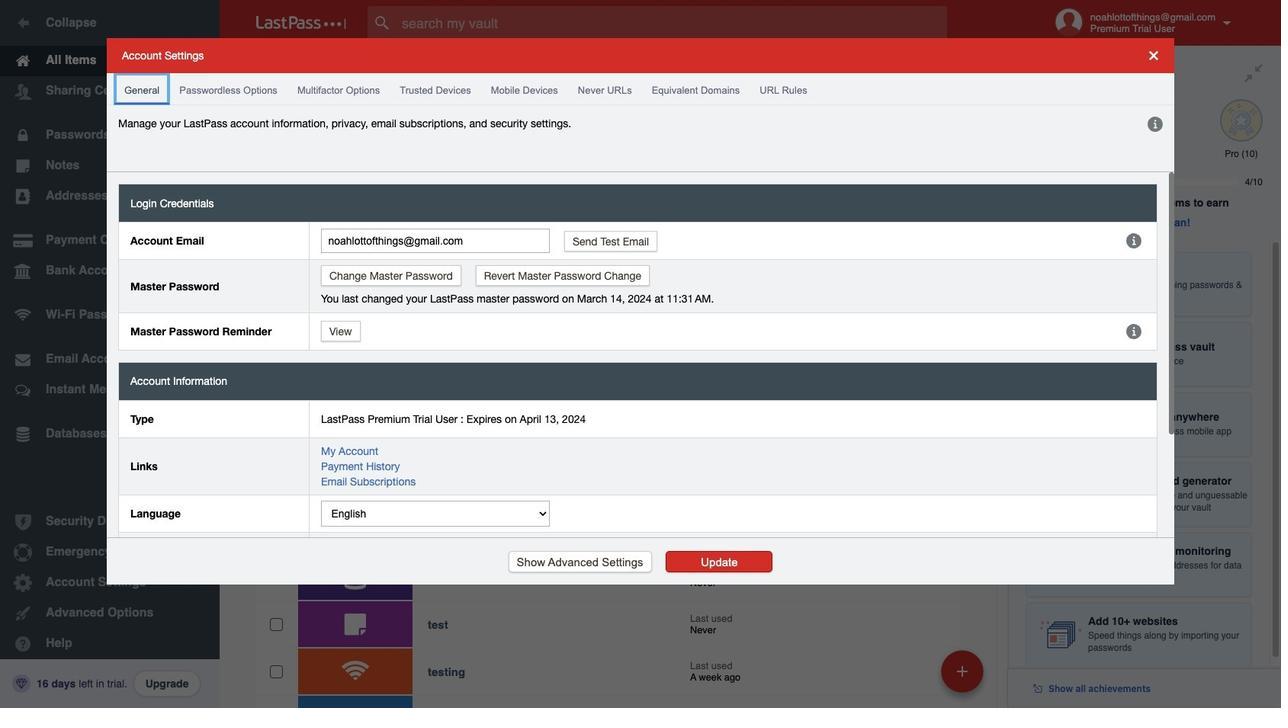 Task type: describe. For each thing, give the bounding box(es) containing it.
new item navigation
[[936, 646, 993, 709]]

new item image
[[957, 666, 968, 677]]



Task type: locate. For each thing, give the bounding box(es) containing it.
Search search field
[[368, 6, 977, 40]]

vault options navigation
[[220, 46, 1008, 92]]

main navigation navigation
[[0, 0, 220, 709]]

search my vault text field
[[368, 6, 977, 40]]

lastpass image
[[256, 16, 346, 30]]



Task type: vqa. For each thing, say whether or not it's contained in the screenshot.
Main navigation navigation
yes



